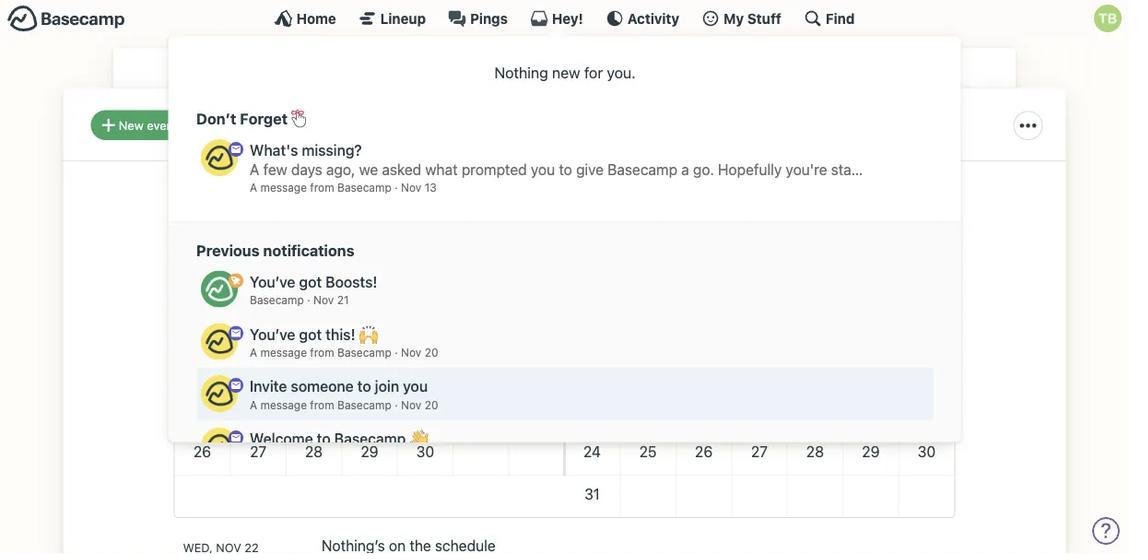 Task type: vqa. For each thing, say whether or not it's contained in the screenshot.
topmost Basecamp image
yes



Task type: locate. For each thing, give the bounding box(es) containing it.
message up invite
[[260, 346, 307, 359]]

invite
[[249, 378, 287, 395]]

find button
[[804, 9, 855, 28]]

nov 13 element
[[401, 181, 437, 194]]

1 a from the top
[[249, 181, 257, 194]]

onboarding image down basecamp image
[[228, 326, 243, 341]]

sun
[[191, 245, 214, 258]]

3 message from the top
[[260, 398, 307, 411]]

1 vertical spatial nov 20 element
[[401, 398, 438, 411]]

new
[[119, 118, 144, 132]]

a down what's
[[249, 181, 257, 194]]

1 vertical spatial basecamp image
[[201, 323, 237, 360]]

basecamp image
[[201, 139, 237, 176], [201, 323, 237, 360], [201, 375, 237, 412]]

you've got boosts! basecamp nov 21
[[249, 273, 377, 307]]

1 vertical spatial onboarding image
[[228, 378, 243, 393]]

0 vertical spatial got
[[299, 273, 322, 291]]

you've up invite
[[249, 325, 295, 343]]

from inside you've got this! 🙌 a message from basecamp nov 20
[[310, 346, 334, 359]]

tue
[[303, 245, 325, 258]]

nov
[[401, 181, 421, 194], [313, 294, 334, 307], [401, 346, 421, 359], [401, 398, 421, 411], [216, 540, 241, 554]]

3 basecamp image from the top
[[201, 375, 237, 412]]

missing?
[[301, 141, 362, 159]]

3 a from the top
[[249, 398, 257, 411]]

to left your
[[499, 178, 510, 192]]

home
[[297, 10, 336, 26]]

got inside you've got this! 🙌 a message from basecamp nov 20
[[299, 325, 322, 343]]

a message from basecamp nov 13
[[249, 181, 437, 194]]

message down what's
[[260, 181, 307, 194]]

1 vertical spatial from
[[310, 346, 334, 359]]

pings
[[470, 10, 508, 26]]

onboarding image for invite someone to join you
[[228, 378, 243, 393]]

0 vertical spatial onboarding image
[[228, 326, 243, 341]]

0 vertical spatial you've
[[249, 273, 295, 291]]

from
[[310, 181, 334, 194], [310, 346, 334, 359], [310, 398, 334, 411]]

to
[[499, 178, 510, 192], [357, 378, 371, 395], [317, 430, 330, 448]]

1 message from the top
[[260, 181, 307, 194]]

outlook,
[[638, 178, 685, 192]]

schedule
[[445, 178, 495, 192]]

forget
[[239, 110, 287, 128]]

from down this!
[[310, 346, 334, 359]]

0 vertical spatial a
[[249, 181, 257, 194]]

marketing
[[494, 59, 566, 76]]

event
[[147, 118, 178, 132]]

1 from from the top
[[310, 181, 334, 194]]

2 got from the top
[[299, 325, 322, 343]]

google
[[540, 178, 580, 192]]

you've for you've got boosts!
[[249, 273, 295, 291]]

activity link
[[606, 9, 680, 28]]

1 basecamp image from the top
[[201, 139, 237, 176]]

what's missing?
[[249, 141, 362, 159]]

marketing template link
[[494, 59, 636, 76]]

mon
[[245, 245, 272, 258]]

nothing new for you.
[[494, 64, 636, 82]]

2 vertical spatial basecamp image
[[201, 375, 237, 412]]

message down invite
[[260, 398, 307, 411]]

basecamp image down basecamp image
[[201, 323, 237, 360]]

previous notifications
[[196, 241, 354, 259]]

2 message from the top
[[260, 346, 307, 359]]

basecamp image down don't at the top of page
[[201, 139, 237, 176]]

wed, nov 22
[[183, 540, 259, 554]]

new
[[552, 64, 580, 82]]

1 got from the top
[[299, 273, 322, 291]]

you
[[403, 378, 428, 395]]

got left this!
[[299, 325, 322, 343]]

nov 20 element down you
[[401, 398, 438, 411]]

basecamp down the join
[[337, 398, 391, 411]]

2 nov 20 element from the top
[[401, 398, 438, 411]]

🙌
[[359, 325, 374, 343]]

basecamp inside you've got boosts! basecamp nov 21
[[249, 294, 304, 307]]

basecamp down previous notifications
[[249, 294, 304, 307]]

2 a from the top
[[249, 346, 257, 359]]

nov left 22
[[216, 540, 241, 554]]

don't
[[196, 110, 236, 128]]

2 vertical spatial from
[[310, 398, 334, 411]]

from down someone
[[310, 398, 334, 411]]

0 vertical spatial to
[[499, 178, 510, 192]]

this!
[[325, 325, 355, 343]]

you've inside you've got this! 🙌 a message from basecamp nov 20
[[249, 325, 295, 343]]

you've
[[249, 273, 295, 291], [249, 325, 295, 343]]

1 vertical spatial a
[[249, 346, 257, 359]]

2 vertical spatial to
[[317, 430, 330, 448]]

for
[[584, 64, 603, 82]]

2 basecamp image from the top
[[201, 323, 237, 360]]

basecamp down 🙌
[[337, 346, 391, 359]]

lineup
[[381, 10, 426, 26]]

basecamp image for previous notifications
[[201, 323, 237, 360]]

message
[[260, 181, 307, 194], [260, 346, 307, 359], [260, 398, 307, 411]]

wed,
[[183, 540, 213, 554]]

new event link
[[91, 110, 191, 140]]

you.
[[607, 64, 636, 82]]

0 vertical spatial from
[[310, 181, 334, 194]]

1 vertical spatial you've
[[249, 325, 295, 343]]

you've down previous notifications
[[249, 273, 295, 291]]

nov 20 element up you
[[401, 346, 438, 359]]

2 20 from the top
[[424, 398, 438, 411]]

0 vertical spatial basecamp image
[[201, 139, 237, 176]]

basecamp
[[337, 181, 391, 194], [249, 294, 304, 307], [337, 346, 391, 359], [337, 398, 391, 411], [334, 430, 406, 448]]

onboarding image inside the welcome to basecamp 👋 link
[[228, 431, 243, 445]]

onboarding image left invite
[[228, 378, 243, 393]]

december
[[723, 219, 797, 237]]

1 vertical spatial 20
[[424, 398, 438, 411]]

got inside you've got boosts! basecamp nov 21
[[299, 273, 322, 291]]

2 vertical spatial a
[[249, 398, 257, 411]]

1 vertical spatial to
[[357, 378, 371, 395]]

1 vertical spatial message
[[260, 346, 307, 359]]

2 you've from the top
[[249, 325, 295, 343]]

basecamp image
[[201, 271, 237, 308]]

to right the welcome
[[317, 430, 330, 448]]

0 vertical spatial 20
[[424, 346, 438, 359]]

3 onboarding image from the top
[[228, 431, 243, 445]]

•
[[646, 413, 651, 426]]

pings button
[[448, 9, 508, 28]]

previous
[[196, 241, 259, 259]]

2 onboarding image from the top
[[228, 378, 243, 393]]

you've inside you've got boosts! basecamp nov 21
[[249, 273, 295, 291]]

2 from from the top
[[310, 346, 334, 359]]

a up invite
[[249, 346, 257, 359]]

a
[[249, 181, 257, 194], [249, 346, 257, 359], [249, 398, 257, 411]]

1 20 from the top
[[424, 346, 438, 359]]

1 you've from the top
[[249, 273, 295, 291]]

got for boosts!
[[299, 273, 322, 291]]

got up nov 21 element
[[299, 273, 322, 291]]

don't forget
[[196, 110, 291, 128]]

onboarding image
[[228, 326, 243, 341], [228, 378, 243, 393], [228, 431, 243, 445]]

nov inside invite someone to join you a message from basecamp nov 20
[[401, 398, 421, 411]]

nov down you
[[401, 398, 421, 411]]

tim burton image
[[1095, 5, 1122, 32]]

from down missing?
[[310, 181, 334, 194]]

2 vertical spatial message
[[260, 398, 307, 411]]

1 vertical spatial got
[[299, 325, 322, 343]]

my
[[724, 10, 744, 26]]

basecamp image left invite
[[201, 375, 237, 412]]

onboarding image left the welcome
[[228, 431, 243, 445]]

0 vertical spatial message
[[260, 181, 307, 194]]

nov 20 element
[[401, 346, 438, 359], [401, 398, 438, 411]]

a down invite
[[249, 398, 257, 411]]

20 down you
[[424, 398, 438, 411]]

wed
[[357, 245, 382, 258]]

activity
[[628, 10, 680, 26]]

3 from from the top
[[310, 398, 334, 411]]

nov up you
[[401, 346, 421, 359]]

nov left 21
[[313, 294, 334, 307]]

1 onboarding image from the top
[[228, 326, 243, 341]]

add this schedule to your google calendar, outlook, or ical…
[[397, 178, 733, 192]]

20
[[424, 346, 438, 359], [424, 398, 438, 411]]

to left the join
[[357, 378, 371, 395]]

notifications
[[263, 241, 354, 259]]

1 horizontal spatial to
[[357, 378, 371, 395]]

add
[[397, 178, 419, 192]]

1 nov 20 element from the top
[[401, 346, 438, 359]]

2 vertical spatial onboarding image
[[228, 431, 243, 445]]

0 vertical spatial nov 20 element
[[401, 346, 438, 359]]

20 up you
[[424, 346, 438, 359]]

basecamp image for nothing new for you.
[[201, 139, 237, 176]]

got
[[299, 273, 322, 291], [299, 325, 322, 343]]



Task type: describe. For each thing, give the bounding box(es) containing it.
13
[[424, 181, 437, 194]]

stuff
[[748, 10, 782, 26]]

my stuff
[[724, 10, 782, 26]]

you've got this! 🙌 a message from basecamp nov 20
[[249, 325, 438, 359]]

basecamp left 👋
[[334, 430, 406, 448]]

switch accounts image
[[7, 5, 125, 33]]

boostreport image
[[228, 273, 243, 288]]

a inside invite someone to join you a message from basecamp nov 20
[[249, 398, 257, 411]]

got for this!
[[299, 325, 322, 343]]

👋
[[409, 430, 424, 448]]

you've for you've got this! 🙌
[[249, 325, 295, 343]]

basecamp inside invite someone to join you a message from basecamp nov 20
[[337, 398, 391, 411]]

home link
[[274, 9, 336, 28]]

message inside you've got this! 🙌 a message from basecamp nov 20
[[260, 346, 307, 359]]

from inside invite someone to join you a message from basecamp nov 20
[[310, 398, 334, 411]]

basecamp inside you've got this! 🙌 a message from basecamp nov 20
[[337, 346, 391, 359]]

ical…
[[703, 178, 733, 192]]

join
[[375, 378, 399, 395]]

welcome
[[249, 430, 313, 448]]

or
[[688, 178, 700, 192]]

20 inside you've got this! 🙌 a message from basecamp nov 20
[[424, 346, 438, 359]]

onboarding image for you've got this! 🙌
[[228, 326, 243, 341]]

find
[[826, 10, 855, 26]]

invite someone to join you a message from basecamp nov 20
[[249, 378, 438, 411]]

lineup link
[[358, 9, 426, 28]]

marketing template
[[494, 59, 636, 76]]

boosts!
[[325, 273, 377, 291]]

message inside invite someone to join you a message from basecamp nov 20
[[260, 398, 307, 411]]

new event
[[119, 118, 178, 132]]

basecamp up "november"
[[337, 181, 391, 194]]

21
[[337, 294, 349, 307]]

nov 20 element for you've got this! 🙌
[[401, 346, 438, 359]]

0 horizontal spatial to
[[317, 430, 330, 448]]

template
[[570, 59, 636, 76]]

2 horizontal spatial to
[[499, 178, 510, 192]]

someone
[[290, 378, 353, 395]]

nov inside you've got boosts! basecamp nov 21
[[313, 294, 334, 307]]

my stuff button
[[702, 9, 782, 28]]

to inside invite someone to join you a message from basecamp nov 20
[[357, 378, 371, 395]]

nov 20 element for invite someone to join you
[[401, 398, 438, 411]]

20 inside invite someone to join you a message from basecamp nov 20
[[424, 398, 438, 411]]

what's
[[249, 141, 298, 159]]

hey! button
[[530, 9, 584, 28]]

welcome to basecamp 👋 link
[[201, 420, 865, 473]]

hey!
[[552, 10, 584, 26]]

nov inside you've got this! 🙌 a message from basecamp nov 20
[[401, 346, 421, 359]]

this
[[422, 178, 442, 192]]

welcome to basecamp 👋
[[249, 430, 424, 448]]

calendar,
[[583, 178, 635, 192]]

a inside you've got this! 🙌 a message from basecamp nov 20
[[249, 346, 257, 359]]

november
[[333, 219, 407, 237]]

your
[[513, 178, 537, 192]]

nothing
[[494, 64, 548, 82]]

nov 21 element
[[313, 294, 349, 307]]

add this schedule to your google calendar, outlook, or ical… link
[[397, 178, 733, 192]]

22
[[245, 540, 259, 554]]

onboarding image
[[228, 142, 243, 157]]

main element
[[0, 0, 1130, 554]]

nov left 13
[[401, 181, 421, 194]]



